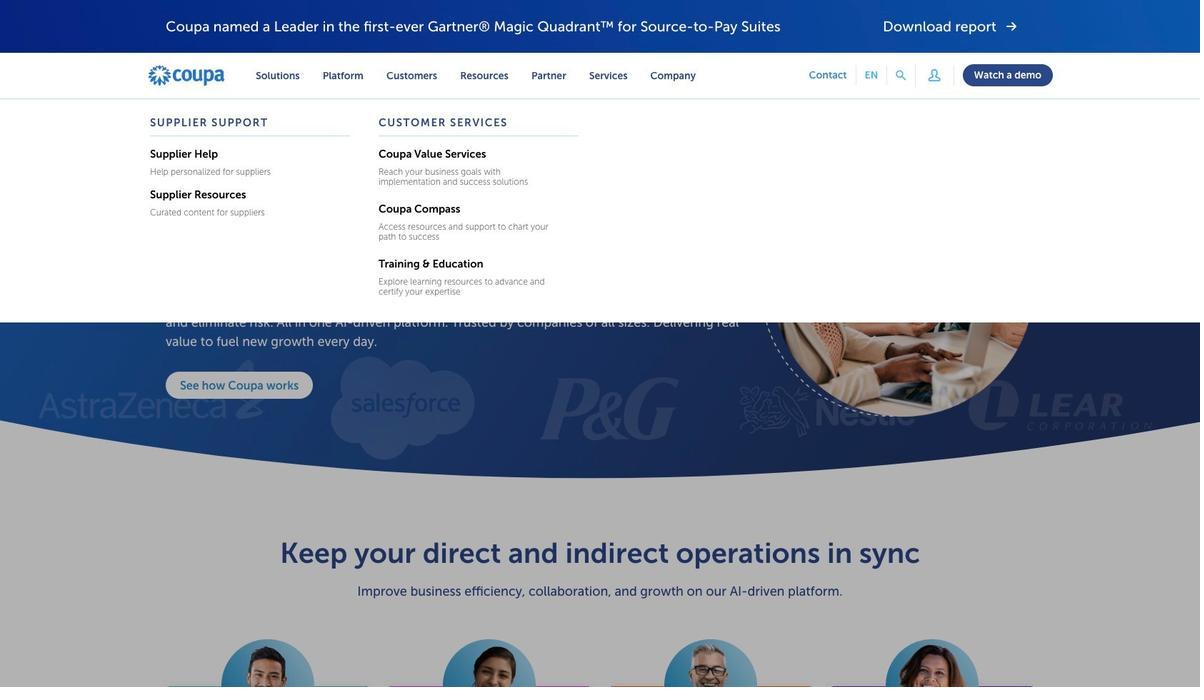 Task type: locate. For each thing, give the bounding box(es) containing it.
0 horizontal spatial headshot of staff member image
[[443, 640, 536, 688]]

2 horizontal spatial headshot of staff member image
[[886, 640, 979, 688]]

headshot staff member image
[[221, 640, 314, 688]]

headshot of staff member image
[[443, 640, 536, 688], [664, 640, 757, 688], [886, 640, 979, 688]]

1 horizontal spatial headshot of staff member image
[[664, 640, 757, 688]]

1 headshot of staff member image from the left
[[443, 640, 536, 688]]



Task type: describe. For each thing, give the bounding box(es) containing it.
home image
[[147, 64, 226, 87]]

staff members talking image
[[756, 156, 1034, 417]]

3 headshot of staff member image from the left
[[886, 640, 979, 688]]

platform_user_centric image
[[924, 65, 945, 85]]

mag glass image
[[896, 71, 906, 81]]

2 headshot of staff member image from the left
[[664, 640, 757, 688]]



Task type: vqa. For each thing, say whether or not it's contained in the screenshot.
Mag Glass icon
yes



